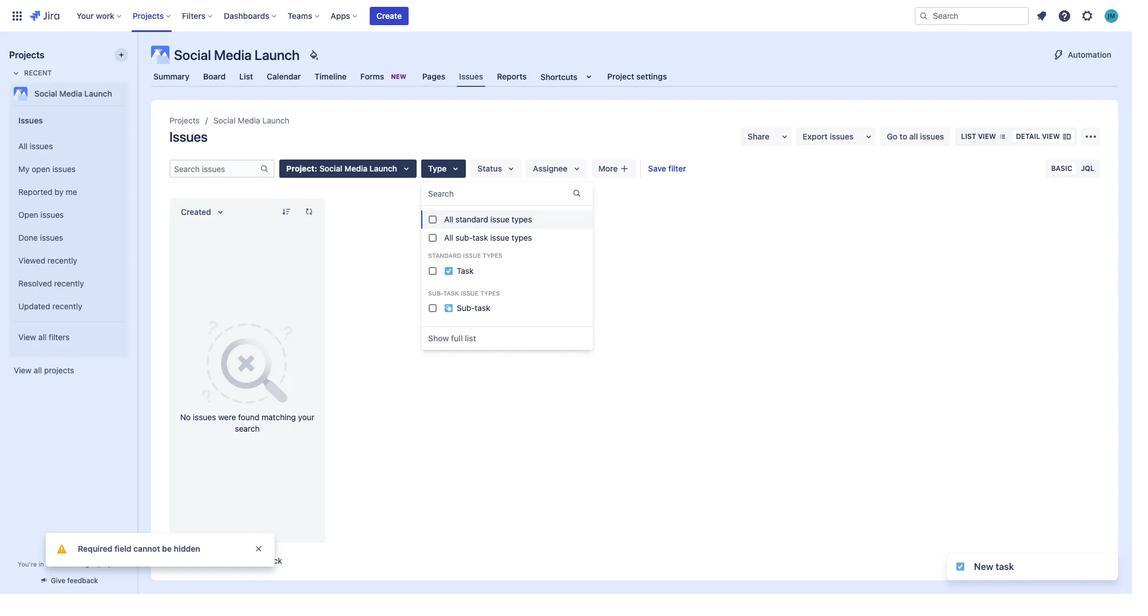 Task type: describe. For each thing, give the bounding box(es) containing it.
primary element
[[7, 0, 915, 32]]

sub-task issue types
[[428, 290, 500, 297]]

resolved
[[18, 278, 52, 288]]

view for detail view
[[1042, 132, 1060, 141]]

list for list
[[239, 72, 253, 81]]

all for all sub-task issue types
[[444, 233, 453, 243]]

updated recently link
[[14, 295, 124, 318]]

refresh image
[[304, 207, 314, 216]]

project
[[98, 561, 120, 568]]

view for view all projects
[[14, 366, 32, 375]]

launch left add to starred icon
[[84, 89, 112, 98]]

sub- for sub-task issue types
[[428, 290, 443, 297]]

dashboards
[[224, 11, 269, 20]]

show full list
[[428, 334, 476, 344]]

0 horizontal spatial give feedback button
[[32, 572, 105, 591]]

save filter
[[648, 164, 686, 173]]

teams button
[[284, 7, 324, 25]]

recent
[[24, 69, 52, 77]]

recently for updated recently
[[52, 301, 82, 311]]

search
[[428, 189, 454, 199]]

assignee
[[533, 164, 567, 173]]

projects button
[[129, 7, 175, 25]]

forms
[[360, 72, 384, 81]]

task for sub-task issue types
[[443, 290, 459, 297]]

reports
[[497, 72, 527, 81]]

status button
[[471, 160, 521, 178]]

automation button
[[1045, 46, 1118, 64]]

team-
[[51, 561, 69, 568]]

banner containing your work
[[0, 0, 1132, 32]]

done
[[18, 233, 38, 242]]

type
[[428, 164, 447, 173]]

share button
[[741, 128, 791, 146]]

issue up sub-task
[[461, 290, 479, 297]]

my
[[18, 164, 30, 174]]

media down list link
[[238, 116, 260, 125]]

in
[[39, 561, 44, 568]]

apps button
[[327, 7, 362, 25]]

view for view all filters
[[18, 332, 36, 342]]

issues right to
[[920, 132, 944, 141]]

1 vertical spatial social media launch link
[[213, 114, 289, 128]]

new for new
[[391, 73, 406, 80]]

0 horizontal spatial projects
[[9, 50, 44, 60]]

all for filters
[[38, 332, 47, 342]]

filters button
[[179, 7, 217, 25]]

board link
[[201, 66, 228, 87]]

automation
[[1068, 50, 1111, 60]]

1 horizontal spatial issues
[[169, 129, 208, 145]]

launch down calendar link
[[262, 116, 289, 125]]

task icon image
[[956, 563, 965, 572]]

export
[[803, 132, 828, 141]]

set background color image
[[307, 48, 320, 62]]

issue up task
[[463, 252, 481, 259]]

notifications image
[[1035, 9, 1048, 23]]

social down recent
[[34, 89, 57, 98]]

add to starred image
[[125, 87, 138, 101]]

summary link
[[151, 66, 192, 87]]

detail view
[[1016, 132, 1060, 141]]

required
[[78, 544, 112, 554]]

group containing all issues
[[14, 132, 124, 322]]

filters
[[49, 332, 70, 342]]

view all filters
[[18, 332, 70, 342]]

project : social media launch
[[286, 164, 397, 173]]

recently for viewed recently
[[47, 256, 77, 265]]

reported
[[18, 187, 52, 197]]

field
[[114, 544, 131, 554]]

more
[[598, 164, 618, 173]]

standard
[[428, 252, 461, 259]]

list
[[465, 334, 476, 344]]

save filter button
[[641, 160, 693, 178]]

issues for no issues were found matching your search
[[193, 413, 216, 422]]

0 vertical spatial social media launch link
[[9, 82, 124, 105]]

1 vertical spatial social media launch
[[34, 89, 112, 98]]

were
[[218, 413, 236, 422]]

you're in a team-managed project
[[18, 561, 120, 568]]

teams
[[288, 11, 312, 20]]

me
[[66, 187, 77, 197]]

types down all standard issue types
[[512, 233, 532, 243]]

media up list link
[[214, 47, 252, 63]]

show
[[428, 334, 449, 344]]

timeline
[[315, 72, 347, 81]]

all inside go to all issues link
[[909, 132, 918, 141]]

timeline link
[[312, 66, 349, 87]]

open issues
[[18, 210, 64, 220]]

search
[[235, 424, 260, 434]]

view all projects
[[14, 366, 74, 375]]

standard issue types
[[428, 252, 502, 259]]

0 horizontal spatial give feedback
[[51, 577, 98, 585]]

help image
[[1058, 9, 1071, 23]]

your work button
[[73, 7, 126, 25]]

matching
[[262, 413, 296, 422]]

open
[[18, 210, 38, 220]]

done issues
[[18, 233, 63, 242]]

resolved recently
[[18, 278, 84, 288]]

issue up all sub-task issue types
[[490, 215, 509, 224]]

0 horizontal spatial give
[[51, 577, 65, 585]]

view all filters link
[[14, 326, 124, 349]]

type button
[[421, 160, 466, 178]]

cannot
[[133, 544, 160, 554]]

0 vertical spatial give
[[228, 556, 245, 566]]

import and bulk change issues image
[[1084, 130, 1098, 144]]

no
[[180, 413, 191, 422]]

0 vertical spatial social media launch
[[174, 47, 300, 63]]

calendar link
[[264, 66, 303, 87]]

create project image
[[117, 50, 126, 60]]

order by image
[[213, 205, 227, 219]]

search image
[[919, 11, 928, 20]]

:
[[314, 164, 317, 173]]

all issues
[[18, 141, 53, 151]]

Search field
[[915, 7, 1029, 25]]

issues for all issues
[[30, 141, 53, 151]]

new task button
[[947, 553, 1118, 581]]

project settings
[[607, 72, 667, 81]]

filters
[[182, 11, 206, 20]]

created button
[[174, 203, 234, 221]]

jql
[[1081, 164, 1094, 173]]

task down all standard issue types
[[473, 233, 488, 243]]

your
[[77, 11, 94, 20]]

pages
[[422, 72, 445, 81]]

warning image
[[55, 543, 69, 556]]

sub-
[[455, 233, 473, 243]]

your profile and settings image
[[1105, 9, 1118, 23]]

assignee button
[[526, 160, 587, 178]]

done issues link
[[14, 227, 124, 250]]

updated
[[18, 301, 50, 311]]



Task type: locate. For each thing, give the bounding box(es) containing it.
all inside view all projects link
[[34, 366, 42, 375]]

2 vertical spatial issues
[[169, 129, 208, 145]]

types
[[512, 215, 532, 224], [512, 233, 532, 243], [483, 252, 502, 259], [480, 290, 500, 297]]

social media launch down list link
[[213, 116, 289, 125]]

apps
[[331, 11, 350, 20]]

settings
[[636, 72, 667, 81]]

banner
[[0, 0, 1132, 32]]

new task
[[974, 562, 1014, 572]]

all for all issues
[[18, 141, 28, 151]]

created
[[181, 207, 211, 217]]

all for projects
[[34, 366, 42, 375]]

all inside all issues link
[[18, 141, 28, 151]]

0 horizontal spatial sub-
[[428, 290, 443, 297]]

group containing issues
[[14, 105, 124, 356]]

sub-
[[428, 290, 443, 297], [457, 303, 475, 313]]

filter
[[668, 164, 686, 173]]

task down sub-task issue types
[[475, 303, 490, 313]]

projects for the projects link
[[169, 116, 200, 125]]

1 group from the top
[[14, 105, 124, 356]]

0 vertical spatial issues
[[459, 71, 483, 81]]

view for list view
[[978, 132, 996, 141]]

task for sub-task
[[475, 303, 490, 313]]

all right to
[[909, 132, 918, 141]]

issues up viewed recently
[[40, 233, 63, 242]]

by
[[55, 187, 64, 197]]

reports link
[[495, 66, 529, 87]]

view inside group
[[18, 332, 36, 342]]

launch left the type
[[370, 164, 397, 173]]

view left projects
[[14, 366, 32, 375]]

to
[[900, 132, 907, 141]]

2 view from the left
[[1042, 132, 1060, 141]]

all inside view all filters link
[[38, 332, 47, 342]]

collapse recent projects image
[[9, 66, 23, 80]]

issues for open issues
[[40, 210, 64, 220]]

recently down done issues link
[[47, 256, 77, 265]]

all
[[18, 141, 28, 151], [444, 215, 453, 224], [444, 233, 453, 243]]

new right forms
[[391, 73, 406, 80]]

social media launch link
[[9, 82, 124, 105], [213, 114, 289, 128]]

social media launch link down recent
[[9, 82, 124, 105]]

more button
[[592, 160, 636, 178]]

all for all standard issue types
[[444, 215, 453, 224]]

1 horizontal spatial sub-
[[457, 303, 475, 313]]

basic
[[1051, 164, 1072, 173]]

issue down all standard issue types
[[490, 233, 509, 243]]

1 horizontal spatial projects
[[133, 11, 164, 20]]

issues for done issues
[[40, 233, 63, 242]]

resolved recently link
[[14, 272, 124, 295]]

project inside tab list
[[607, 72, 634, 81]]

project up "refresh" icon
[[286, 164, 314, 173]]

1 view from the left
[[978, 132, 996, 141]]

recently inside updated recently "link"
[[52, 301, 82, 311]]

all left sub-
[[444, 233, 453, 243]]

all standard issue types
[[444, 215, 532, 224]]

view left detail in the right top of the page
[[978, 132, 996, 141]]

issues for export issues
[[830, 132, 854, 141]]

hidden
[[174, 544, 200, 554]]

viewed recently
[[18, 256, 77, 265]]

2 vertical spatial all
[[444, 233, 453, 243]]

0 vertical spatial give feedback
[[228, 556, 282, 566]]

projects
[[44, 366, 74, 375]]

new for new task
[[974, 562, 993, 572]]

list right "board"
[[239, 72, 253, 81]]

task right task icon
[[996, 562, 1014, 572]]

types down all sub-task issue types
[[483, 252, 502, 259]]

1 horizontal spatial list
[[961, 132, 976, 141]]

1 vertical spatial give
[[51, 577, 65, 585]]

2 group from the top
[[14, 132, 124, 322]]

your
[[298, 413, 314, 422]]

work
[[96, 11, 114, 20]]

all up my
[[18, 141, 28, 151]]

list link
[[237, 66, 255, 87]]

projects right work
[[133, 11, 164, 20]]

social
[[174, 47, 211, 63], [34, 89, 57, 98], [213, 116, 236, 125], [319, 164, 342, 173]]

feedback down dismiss icon
[[247, 556, 282, 566]]

issues down reported by me
[[40, 210, 64, 220]]

1 vertical spatial view
[[14, 366, 32, 375]]

your work
[[77, 11, 114, 20]]

1 horizontal spatial social media launch link
[[213, 114, 289, 128]]

social media launch down recent
[[34, 89, 112, 98]]

sub-task
[[457, 303, 490, 313]]

issues down all issues link
[[52, 164, 76, 174]]

project for project settings
[[607, 72, 634, 81]]

types up all sub-task issue types
[[512, 215, 532, 224]]

0 vertical spatial give feedback button
[[205, 552, 289, 571]]

task inside new task 'button'
[[996, 562, 1014, 572]]

issues
[[830, 132, 854, 141], [920, 132, 944, 141], [30, 141, 53, 151], [52, 164, 76, 174], [40, 210, 64, 220], [40, 233, 63, 242], [193, 413, 216, 422]]

projects
[[133, 11, 164, 20], [9, 50, 44, 60], [169, 116, 200, 125]]

recently down the 'resolved recently' link
[[52, 301, 82, 311]]

issues right no
[[193, 413, 216, 422]]

1 vertical spatial recently
[[54, 278, 84, 288]]

1 vertical spatial all
[[38, 332, 47, 342]]

list view
[[961, 132, 996, 141]]

tab list
[[144, 66, 1125, 87]]

social up summary
[[174, 47, 211, 63]]

feedback
[[247, 556, 282, 566], [67, 577, 98, 585]]

sub- for sub-task
[[457, 303, 475, 313]]

1 horizontal spatial give feedback button
[[205, 552, 289, 571]]

2 horizontal spatial projects
[[169, 116, 200, 125]]

automation image
[[1052, 48, 1066, 62]]

sidebar navigation image
[[125, 46, 150, 69]]

issues down the projects link
[[169, 129, 208, 145]]

found
[[238, 413, 259, 422]]

issues up "all issues"
[[18, 115, 43, 125]]

all sub-task issue types
[[444, 233, 532, 243]]

recently inside the 'resolved recently' link
[[54, 278, 84, 288]]

0 horizontal spatial feedback
[[67, 577, 98, 585]]

give
[[228, 556, 245, 566], [51, 577, 65, 585]]

settings image
[[1081, 9, 1094, 23]]

launch up calendar
[[255, 47, 300, 63]]

recently inside viewed recently link
[[47, 256, 77, 265]]

issues inside "link"
[[52, 164, 76, 174]]

you're
[[18, 561, 37, 568]]

view down updated
[[18, 332, 36, 342]]

social media launch link down list link
[[213, 114, 289, 128]]

1 vertical spatial new
[[974, 562, 993, 572]]

go to all issues
[[887, 132, 944, 141]]

projects link
[[169, 114, 200, 128]]

list right go to all issues
[[961, 132, 976, 141]]

feedback for the right give feedback button
[[247, 556, 282, 566]]

social right the projects link
[[213, 116, 236, 125]]

dismiss image
[[254, 545, 263, 554]]

pages link
[[420, 66, 448, 87]]

media right :
[[344, 164, 367, 173]]

task down task
[[443, 290, 459, 297]]

task
[[473, 233, 488, 243], [443, 290, 459, 297], [475, 303, 490, 313], [996, 562, 1014, 572]]

shortcuts button
[[538, 66, 598, 87]]

project for project : social media launch
[[286, 164, 314, 173]]

2 vertical spatial projects
[[169, 116, 200, 125]]

1 vertical spatial projects
[[9, 50, 44, 60]]

2 vertical spatial all
[[34, 366, 42, 375]]

view
[[978, 132, 996, 141], [1042, 132, 1060, 141]]

1 horizontal spatial feedback
[[247, 556, 282, 566]]

projects inside dropdown button
[[133, 11, 164, 20]]

recently for resolved recently
[[54, 278, 84, 288]]

2 vertical spatial social media launch
[[213, 116, 289, 125]]

1 horizontal spatial give
[[228, 556, 245, 566]]

go
[[887, 132, 897, 141]]

0 vertical spatial feedback
[[247, 556, 282, 566]]

new right task icon
[[974, 562, 993, 572]]

0 vertical spatial view
[[18, 332, 36, 342]]

types up sub-task
[[480, 290, 500, 297]]

0 vertical spatial list
[[239, 72, 253, 81]]

open share dialog image
[[778, 130, 791, 144]]

2 vertical spatial recently
[[52, 301, 82, 311]]

1 horizontal spatial give feedback
[[228, 556, 282, 566]]

0 horizontal spatial new
[[391, 73, 406, 80]]

issues right pages
[[459, 71, 483, 81]]

status
[[478, 164, 502, 173]]

feedback down managed
[[67, 577, 98, 585]]

1 horizontal spatial view
[[1042, 132, 1060, 141]]

issues right export
[[830, 132, 854, 141]]

viewed recently link
[[14, 250, 124, 272]]

open export issues dropdown image
[[862, 130, 875, 144]]

show full list button
[[421, 330, 483, 348]]

sub- down the standard
[[428, 290, 443, 297]]

addicon image
[[620, 164, 629, 173]]

sub- down sub-task issue types
[[457, 303, 475, 313]]

list
[[239, 72, 253, 81], [961, 132, 976, 141]]

appswitcher icon image
[[10, 9, 24, 23]]

view all projects link
[[9, 361, 128, 381]]

0 horizontal spatial project
[[286, 164, 314, 173]]

0 vertical spatial project
[[607, 72, 634, 81]]

1 horizontal spatial new
[[974, 562, 993, 572]]

0 horizontal spatial issues
[[18, 115, 43, 125]]

2 horizontal spatial issues
[[459, 71, 483, 81]]

all left projects
[[34, 366, 42, 375]]

board
[[203, 72, 226, 81]]

0 vertical spatial new
[[391, 73, 406, 80]]

jira image
[[30, 9, 59, 23], [30, 9, 59, 23]]

1 horizontal spatial project
[[607, 72, 634, 81]]

0 horizontal spatial social media launch link
[[9, 82, 124, 105]]

managed
[[69, 561, 97, 568]]

all left filters
[[38, 332, 47, 342]]

0 vertical spatial sub-
[[428, 290, 443, 297]]

1 vertical spatial feedback
[[67, 577, 98, 585]]

list for list view
[[961, 132, 976, 141]]

view right detail in the right top of the page
[[1042, 132, 1060, 141]]

0 vertical spatial all
[[909, 132, 918, 141]]

share
[[748, 132, 770, 141]]

recently down viewed recently link
[[54, 278, 84, 288]]

1 vertical spatial list
[[961, 132, 976, 141]]

feedback for leftmost give feedback button
[[67, 577, 98, 585]]

social right :
[[319, 164, 342, 173]]

media up all issues link
[[59, 89, 82, 98]]

Search issues text field
[[171, 161, 260, 177]]

projects for projects dropdown button
[[133, 11, 164, 20]]

launch
[[255, 47, 300, 63], [84, 89, 112, 98], [262, 116, 289, 125], [370, 164, 397, 173]]

group
[[14, 105, 124, 356], [14, 132, 124, 322]]

reported by me link
[[14, 181, 124, 204]]

0 horizontal spatial view
[[978, 132, 996, 141]]

give feedback down you're in a team-managed project
[[51, 577, 98, 585]]

issues inside the no issues were found matching your search
[[193, 413, 216, 422]]

export issues
[[803, 132, 854, 141]]

1 vertical spatial give feedback
[[51, 577, 98, 585]]

0 vertical spatial projects
[[133, 11, 164, 20]]

project settings link
[[605, 66, 669, 87]]

task for new task
[[996, 562, 1014, 572]]

give feedback down dismiss icon
[[228, 556, 282, 566]]

give feedback button
[[205, 552, 289, 571], [32, 572, 105, 591]]

1 vertical spatial issues
[[18, 115, 43, 125]]

projects up recent
[[9, 50, 44, 60]]

export issues button
[[796, 128, 875, 146]]

sort descending image
[[282, 207, 291, 216]]

create button
[[370, 7, 409, 25]]

summary
[[153, 72, 189, 81]]

1 vertical spatial sub-
[[457, 303, 475, 313]]

detail
[[1016, 132, 1040, 141]]

view
[[18, 332, 36, 342], [14, 366, 32, 375]]

0 vertical spatial all
[[18, 141, 28, 151]]

social media launch up list link
[[174, 47, 300, 63]]

project left settings
[[607, 72, 634, 81]]

calendar
[[267, 72, 301, 81]]

0 vertical spatial recently
[[47, 256, 77, 265]]

standard
[[455, 215, 488, 224]]

projects down 'summary' link
[[169, 116, 200, 125]]

a
[[46, 561, 49, 568]]

1 vertical spatial give feedback button
[[32, 572, 105, 591]]

new inside new task 'button'
[[974, 562, 993, 572]]

all left standard
[[444, 215, 453, 224]]

tab list containing issues
[[144, 66, 1125, 87]]

updated recently
[[18, 301, 82, 311]]

required field cannot be hidden
[[78, 544, 200, 554]]

project
[[607, 72, 634, 81], [286, 164, 314, 173]]

my open issues
[[18, 164, 76, 174]]

open
[[32, 164, 50, 174]]

1 vertical spatial all
[[444, 215, 453, 224]]

0 horizontal spatial list
[[239, 72, 253, 81]]

issues inside button
[[830, 132, 854, 141]]

1 vertical spatial project
[[286, 164, 314, 173]]

issues up open
[[30, 141, 53, 151]]



Task type: vqa. For each thing, say whether or not it's contained in the screenshot.
rightmost the 8
no



